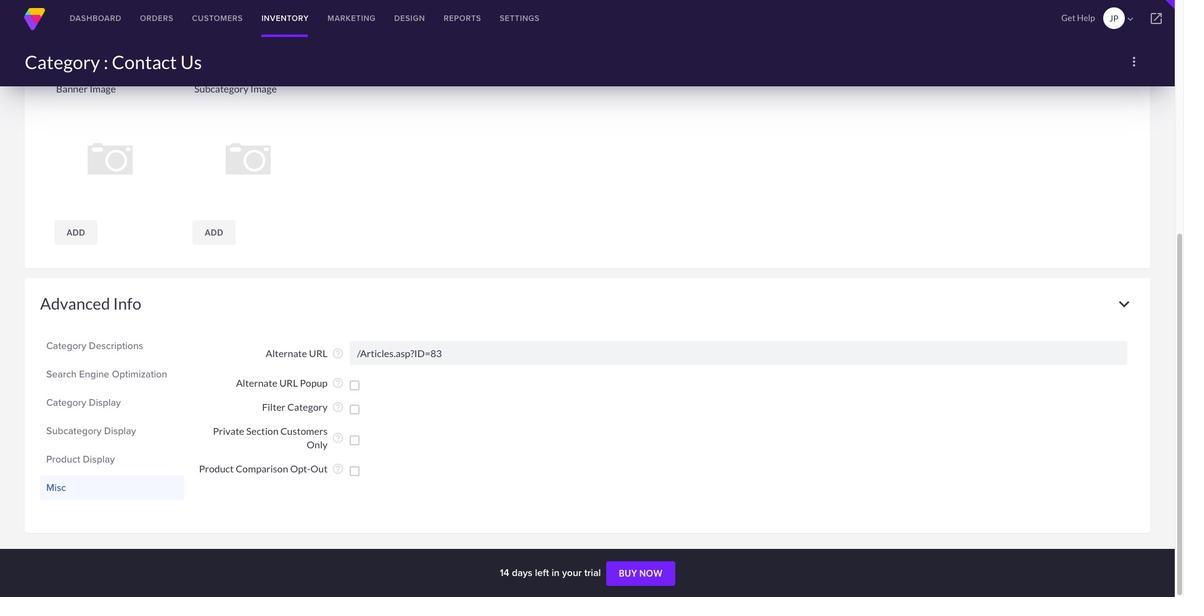 Task type: vqa. For each thing, say whether or not it's contained in the screenshot.
second 0 from the top
no



Task type: locate. For each thing, give the bounding box(es) containing it.
3 help_outline from the top
[[332, 401, 344, 413]]

get
[[1062, 12, 1076, 23]]

in
[[552, 566, 560, 580]]

1 vertical spatial display
[[104, 424, 136, 438]]

display for subcategory display
[[104, 424, 136, 438]]

category display link
[[46, 392, 178, 413]]

1 vertical spatial expand_more
[[1114, 293, 1135, 314]]

5 help_outline from the top
[[332, 463, 344, 475]]

engine
[[79, 367, 109, 381]]

advanced
[[40, 293, 110, 313]]

display down subcategory display
[[83, 452, 115, 466]]

help_outline right only
[[332, 432, 344, 444]]

product down private
[[199, 463, 234, 474]]

1 horizontal spatial add link
[[193, 220, 236, 245]]

1 vertical spatial alternate
[[236, 377, 278, 389]]

buy
[[619, 568, 638, 579]]

1 vertical spatial subcategory
[[46, 424, 102, 438]]

url up popup
[[309, 347, 328, 359]]

help_outline inside alternate url help_outline
[[332, 348, 344, 360]]

category : contact us
[[25, 51, 202, 73]]

search engine optimization link
[[46, 364, 178, 385]]

0 horizontal spatial image
[[90, 82, 116, 94]]

0 horizontal spatial product
[[46, 452, 80, 466]]

subcategory
[[194, 82, 249, 94], [46, 424, 102, 438]]

only
[[307, 439, 328, 450]]

add
[[67, 227, 85, 237], [205, 227, 223, 237]]

product up misc
[[46, 452, 80, 466]]

help_outline down alternate url popup help_outline
[[332, 401, 344, 413]]

product inside product comparison opt-out help_outline
[[199, 463, 234, 474]]

0 vertical spatial display
[[89, 395, 121, 409]]

customers up only
[[281, 425, 328, 437]]

0 vertical spatial subcategory
[[194, 82, 249, 94]]

alternate up filter
[[236, 377, 278, 389]]

0 vertical spatial expand_more
[[1114, 44, 1135, 65]]

expand_more for advanced info
[[1114, 293, 1135, 314]]

dashboard link
[[60, 0, 131, 37]]

1 vertical spatial url
[[279, 377, 298, 389]]

subcategory inside subcategory display link
[[46, 424, 102, 438]]

product display link
[[46, 449, 178, 470]]

2 expand_more from the top
[[1114, 293, 1135, 314]]

1 horizontal spatial subcategory
[[194, 82, 249, 94]]

alternate inside alternate url help_outline
[[266, 347, 307, 359]]

popup
[[300, 377, 328, 389]]

1 horizontal spatial customers
[[281, 425, 328, 437]]

help_outline inside product comparison opt-out help_outline
[[332, 463, 344, 475]]

us
[[181, 51, 202, 73]]

help_outline right popup
[[332, 377, 344, 389]]

1 horizontal spatial add
[[205, 227, 223, 237]]

search
[[46, 367, 77, 381]]

add for banner
[[67, 227, 85, 237]]

display
[[89, 395, 121, 409], [104, 424, 136, 438], [83, 452, 115, 466]]

jp
[[1110, 13, 1119, 23]]

buy now link
[[607, 562, 675, 586]]

url
[[309, 347, 328, 359], [279, 377, 298, 389]]

category inside filter category help_outline
[[288, 401, 328, 413]]

help_outline right out
[[332, 463, 344, 475]]

 link
[[1139, 0, 1176, 37]]

private
[[213, 425, 245, 437]]

subcategory display
[[46, 424, 136, 438]]

1 horizontal spatial product
[[199, 463, 234, 474]]

contact
[[112, 51, 177, 73]]

1 add from the left
[[67, 227, 85, 237]]

url inside alternate url help_outline
[[309, 347, 328, 359]]

2 help_outline from the top
[[332, 377, 344, 389]]

alternate up alternate url popup help_outline
[[266, 347, 307, 359]]

add link for subcategory
[[193, 220, 236, 245]]

advanced info
[[40, 293, 141, 313]]

0 horizontal spatial customers
[[192, 12, 243, 24]]

product
[[46, 452, 80, 466], [199, 463, 234, 474]]

get help
[[1062, 12, 1096, 23]]

display down search engine optimization
[[89, 395, 121, 409]]

misc
[[46, 480, 66, 495]]

customers up us
[[192, 12, 243, 24]]

misc link
[[46, 477, 178, 498]]

1 add link from the left
[[54, 220, 98, 245]]

2 add link from the left
[[193, 220, 236, 245]]

marketing
[[328, 12, 376, 24]]

display for category display
[[89, 395, 121, 409]]

add link
[[54, 220, 98, 245], [193, 220, 236, 245]]

url inside alternate url popup help_outline
[[279, 377, 298, 389]]

subcategory down us
[[194, 82, 249, 94]]

1 vertical spatial customers
[[281, 425, 328, 437]]

0 vertical spatial alternate
[[266, 347, 307, 359]]

2 image from the left
[[251, 82, 277, 94]]

category descriptions link
[[46, 335, 178, 356]]

2 add from the left
[[205, 227, 223, 237]]

help_outline up alternate url popup help_outline
[[332, 348, 344, 360]]

alternate url popup help_outline
[[236, 377, 344, 389]]

url left popup
[[279, 377, 298, 389]]

1 image from the left
[[90, 82, 116, 94]]

category display
[[46, 395, 121, 409]]

product display
[[46, 452, 115, 466]]

expand_more
[[1114, 44, 1135, 65], [1114, 293, 1135, 314]]

0 horizontal spatial add
[[67, 227, 85, 237]]

alternate url help_outline
[[266, 347, 344, 360]]

image
[[90, 82, 116, 94], [251, 82, 277, 94]]

add link for banner
[[54, 220, 98, 245]]

1 help_outline from the top
[[332, 348, 344, 360]]

14 days left in your trial
[[500, 566, 604, 580]]

product for product comparison opt-out help_outline
[[199, 463, 234, 474]]

0 vertical spatial url
[[309, 347, 328, 359]]

display down category display link
[[104, 424, 136, 438]]

reports
[[444, 12, 482, 24]]

add for subcategory
[[205, 227, 223, 237]]

0 horizontal spatial url
[[279, 377, 298, 389]]

None text field
[[350, 341, 1128, 365]]

4 help_outline from the top
[[332, 432, 344, 444]]

alternate
[[266, 347, 307, 359], [236, 377, 278, 389]]

0 horizontal spatial subcategory
[[46, 424, 102, 438]]

customers
[[192, 12, 243, 24], [281, 425, 328, 437]]

banner
[[56, 82, 88, 94]]

category for category descriptions
[[46, 339, 86, 353]]

subcategory up product display
[[46, 424, 102, 438]]

1 horizontal spatial url
[[309, 347, 328, 359]]

help_outline inside "private section customers only help_outline"
[[332, 432, 344, 444]]

banner image
[[56, 82, 116, 94]]

1 expand_more from the top
[[1114, 44, 1135, 65]]

image for subcategory image
[[251, 82, 277, 94]]

category for category images
[[40, 44, 105, 64]]

1 horizontal spatial image
[[251, 82, 277, 94]]

alternate inside alternate url popup help_outline
[[236, 377, 278, 389]]

help_outline
[[332, 348, 344, 360], [332, 377, 344, 389], [332, 401, 344, 413], [332, 432, 344, 444], [332, 463, 344, 475]]

product for product display
[[46, 452, 80, 466]]

alternate for help_outline
[[266, 347, 307, 359]]

category
[[40, 44, 105, 64], [25, 51, 100, 73], [46, 339, 86, 353], [46, 395, 86, 409], [288, 401, 328, 413]]

0 horizontal spatial add link
[[54, 220, 98, 245]]

help
[[1078, 12, 1096, 23]]

2 vertical spatial display
[[83, 452, 115, 466]]



Task type: describe. For each thing, give the bounding box(es) containing it.
subcategory display link
[[46, 421, 178, 442]]

alternate for popup
[[236, 377, 278, 389]]

14
[[500, 566, 510, 580]]

images
[[109, 44, 158, 64]]

more_vert
[[1127, 54, 1142, 69]]

left
[[535, 566, 549, 580]]

info
[[113, 293, 141, 313]]

help_outline inside alternate url popup help_outline
[[332, 377, 344, 389]]


[[1150, 11, 1164, 26]]

category for category : contact us
[[25, 51, 100, 73]]

product comparison opt-out help_outline
[[199, 463, 344, 475]]

image for banner image
[[90, 82, 116, 94]]

search engine optimization
[[46, 367, 167, 381]]

now
[[640, 568, 663, 579]]

0 vertical spatial customers
[[192, 12, 243, 24]]

subcategory for subcategory image
[[194, 82, 249, 94]]

help_outline inside filter category help_outline
[[332, 401, 344, 413]]

trial
[[585, 566, 601, 580]]

inventory
[[262, 12, 309, 24]]

more_vert button
[[1122, 49, 1147, 74]]

category descriptions
[[46, 339, 143, 353]]

:
[[104, 51, 108, 73]]

dashboard
[[70, 12, 122, 24]]

private section customers only help_outline
[[213, 425, 344, 450]]

days
[[512, 566, 533, 580]]

customers inside "private section customers only help_outline"
[[281, 425, 328, 437]]

category for category display
[[46, 395, 86, 409]]

subcategory image
[[194, 82, 277, 94]]

your
[[562, 566, 582, 580]]

orders
[[140, 12, 174, 24]]

optimization
[[112, 367, 167, 381]]

comparison
[[236, 463, 288, 474]]

filter
[[262, 401, 286, 413]]

url for popup
[[279, 377, 298, 389]]

design
[[394, 12, 425, 24]]

expand_more for category images
[[1114, 44, 1135, 65]]

out
[[311, 463, 328, 474]]

display for product display
[[83, 452, 115, 466]]

buy now
[[619, 568, 663, 579]]

category images
[[40, 44, 158, 64]]

section
[[246, 425, 279, 437]]

settings
[[500, 12, 540, 24]]

subcategory for subcategory display
[[46, 424, 102, 438]]

url for help_outline
[[309, 347, 328, 359]]

opt-
[[290, 463, 311, 474]]


[[1126, 14, 1137, 25]]

descriptions
[[89, 339, 143, 353]]

filter category help_outline
[[262, 401, 344, 413]]



